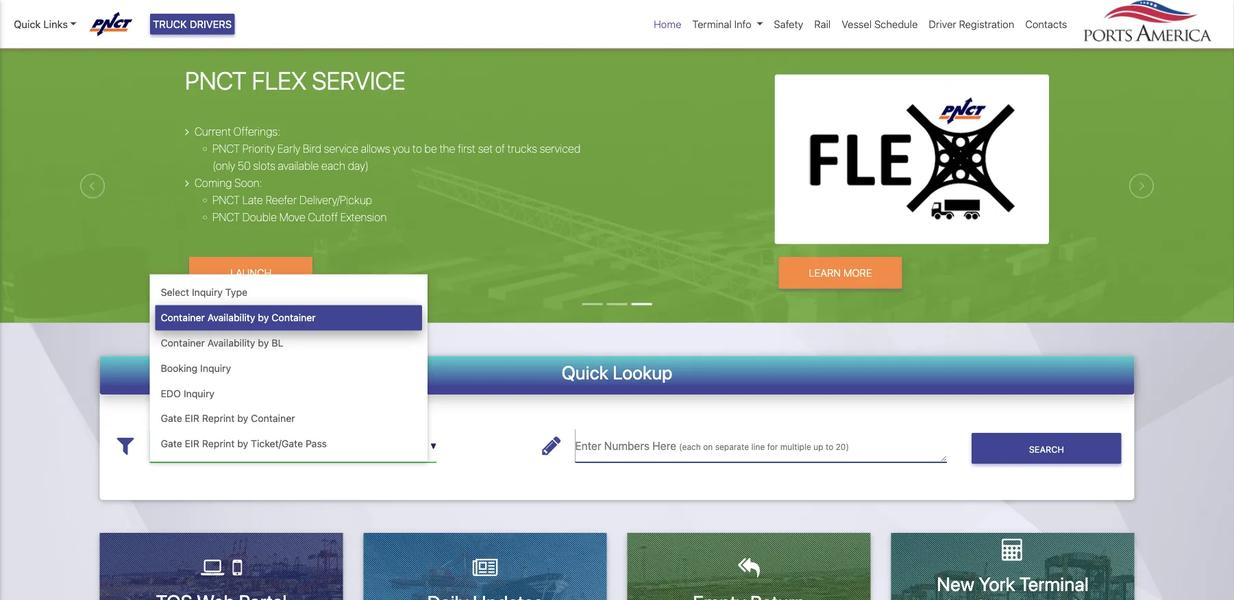 Task type: vqa. For each thing, say whether or not it's contained in the screenshot.
the Coming
yes



Task type: locate. For each thing, give the bounding box(es) containing it.
more
[[844, 267, 872, 279]]

drivers
[[190, 18, 232, 30]]

late
[[242, 193, 263, 206]]

2 gate from the top
[[161, 438, 182, 450]]

container
[[161, 312, 205, 324], [272, 312, 316, 324], [161, 337, 205, 349], [251, 413, 295, 424]]

0 horizontal spatial to
[[413, 142, 422, 155]]

availability for container
[[208, 312, 255, 324]]

on
[[704, 443, 713, 452]]

links
[[43, 18, 68, 30]]

quick links
[[14, 18, 68, 30]]

availability down type
[[208, 312, 255, 324]]

2 reprint from the top
[[202, 438, 235, 450]]

1 horizontal spatial for
[[768, 443, 778, 452]]

availability
[[208, 312, 255, 324], [208, 337, 255, 349]]

reprint down gate eir reprint by container
[[202, 438, 235, 450]]

home link
[[649, 11, 687, 37]]

0 vertical spatial for
[[257, 25, 271, 38]]

gate eir reprint by container
[[161, 413, 295, 424]]

container up ticket/gate
[[251, 413, 295, 424]]

0 horizontal spatial for
[[257, 25, 271, 38]]

1 horizontal spatial to
[[826, 443, 834, 452]]

gate
[[161, 413, 182, 424], [161, 438, 182, 450]]

pnct inside "link"
[[146, 25, 175, 38]]

enter
[[575, 440, 602, 453]]

truck drivers link
[[150, 14, 235, 35]]

inquiry for edo
[[184, 388, 215, 399]]

cutoff
[[308, 211, 338, 224]]

quick left links
[[14, 18, 41, 30]]

type
[[225, 287, 248, 298]]

0 horizontal spatial be
[[197, 25, 209, 38]]

1 vertical spatial be
[[425, 142, 437, 155]]

tuesday, 11/07, pnct will be closed for election day
[[69, 25, 336, 38]]

eir down gate eir reprint by container
[[185, 438, 199, 450]]

be inside "link"
[[197, 25, 209, 38]]

bl
[[272, 337, 284, 349]]

service
[[312, 66, 406, 95]]

0 vertical spatial be
[[197, 25, 209, 38]]

flexible service image
[[0, 49, 1235, 400]]

1 eir from the top
[[185, 413, 199, 424]]

1 vertical spatial reprint
[[202, 438, 235, 450]]

be
[[197, 25, 209, 38], [425, 142, 437, 155]]

ticket/gate
[[251, 438, 303, 450]]

1 vertical spatial for
[[768, 443, 778, 452]]

by up gate eir reprint by ticket/gate pass
[[237, 413, 248, 424]]

vessel schedule
[[842, 18, 918, 30]]

1 reprint from the top
[[202, 413, 235, 424]]

bird
[[303, 142, 322, 155]]

double
[[242, 211, 277, 224]]

move
[[279, 211, 306, 224]]

tariff
[[1042, 596, 1084, 601]]

pnct inside current offerings: pnct priority early bird service allows you to be the first set of trucks serviced (only 50 slots available each day)
[[213, 142, 240, 155]]

None text field
[[575, 429, 948, 463]]

tuesday,
[[69, 25, 113, 38]]

1 vertical spatial availability
[[208, 337, 255, 349]]

1 horizontal spatial terminal
[[1020, 573, 1089, 595]]

0 horizontal spatial quick
[[14, 18, 41, 30]]

inquiry left type
[[192, 287, 223, 298]]

set
[[478, 142, 493, 155]]

0 vertical spatial to
[[413, 142, 422, 155]]

to right you
[[413, 142, 422, 155]]

pnct down tuesday, 11/07, pnct will be closed for election day "link"
[[185, 66, 247, 95]]

truck drivers
[[153, 18, 232, 30]]

quick for quick links
[[14, 18, 41, 30]]

be inside current offerings: pnct priority early bird service allows you to be the first set of trucks serviced (only 50 slots available each day)
[[425, 142, 437, 155]]

truck
[[153, 18, 187, 30]]

0 vertical spatial gate
[[161, 413, 182, 424]]

pnct down coming
[[213, 193, 240, 206]]

by down gate eir reprint by container
[[237, 438, 248, 450]]

pnct
[[146, 25, 175, 38], [185, 66, 247, 95], [213, 142, 240, 155], [213, 193, 240, 206], [213, 211, 240, 224]]

pnct for soon:
[[213, 193, 240, 206]]

line
[[752, 443, 765, 452]]

terminal info
[[693, 18, 752, 30]]

search button
[[972, 433, 1122, 464]]

eir
[[185, 413, 199, 424], [185, 438, 199, 450]]

1 vertical spatial quick
[[562, 362, 609, 384]]

1 horizontal spatial quick
[[562, 362, 609, 384]]

by
[[258, 312, 269, 324], [258, 337, 269, 349], [237, 413, 248, 424], [237, 438, 248, 450]]

availability down container availability by container
[[208, 337, 255, 349]]

each
[[321, 159, 345, 172]]

2 availability from the top
[[208, 337, 255, 349]]

gate for gate eir reprint by container
[[161, 413, 182, 424]]

launch
[[230, 267, 272, 279]]

0 vertical spatial inquiry
[[192, 287, 223, 298]]

1 vertical spatial gate
[[161, 438, 182, 450]]

0 vertical spatial terminal
[[693, 18, 732, 30]]

1 vertical spatial to
[[826, 443, 834, 452]]

0 vertical spatial availability
[[208, 312, 255, 324]]

for inside enter numbers here (each on separate line for multiple up to 20)
[[768, 443, 778, 452]]

2 eir from the top
[[185, 438, 199, 450]]

quick lookup
[[562, 362, 673, 384]]

eir down edo inquiry
[[185, 413, 199, 424]]

inquiry
[[192, 287, 223, 298], [200, 362, 231, 374], [184, 388, 215, 399]]

to right up
[[826, 443, 834, 452]]

pnct for 11/07,
[[146, 25, 175, 38]]

for left election on the top of the page
[[257, 25, 271, 38]]

gate for gate eir reprint by ticket/gate pass
[[161, 438, 182, 450]]

1 gate from the top
[[161, 413, 182, 424]]

pnct left the will
[[146, 25, 175, 38]]

(only
[[213, 159, 235, 172]]

1 availability from the top
[[208, 312, 255, 324]]

availability for bl
[[208, 337, 255, 349]]

1 vertical spatial inquiry
[[200, 362, 231, 374]]

pnct for offerings:
[[213, 142, 240, 155]]

0 vertical spatial quick
[[14, 18, 41, 30]]

1 vertical spatial eir
[[185, 438, 199, 450]]

to
[[413, 142, 422, 155], [826, 443, 834, 452]]

terminal up tariff
[[1020, 573, 1089, 595]]

quick left 'lookup'
[[562, 362, 609, 384]]

driver registration link
[[924, 11, 1020, 37]]

new
[[937, 573, 975, 595]]

pnct up (only
[[213, 142, 240, 155]]

1 horizontal spatial be
[[425, 142, 437, 155]]

soon:
[[235, 176, 262, 189]]

2 vertical spatial inquiry
[[184, 388, 215, 399]]

inquiry down container availability by bl
[[200, 362, 231, 374]]

terminal left info
[[693, 18, 732, 30]]

reprint up gate eir reprint by ticket/gate pass
[[202, 413, 235, 424]]

terminal
[[693, 18, 732, 30], [1020, 573, 1089, 595]]

1 vertical spatial terminal
[[1020, 573, 1089, 595]]

tuesday, 11/07, pnct will be closed for election day alert
[[0, 12, 1235, 49]]

edo
[[161, 388, 181, 399]]

0 vertical spatial reprint
[[202, 413, 235, 424]]

0 vertical spatial eir
[[185, 413, 199, 424]]

0 horizontal spatial terminal
[[693, 18, 732, 30]]

will
[[178, 25, 194, 38]]

inquiry down booking inquiry
[[184, 388, 215, 399]]

None text field
[[150, 429, 437, 463]]

quick
[[14, 18, 41, 30], [562, 362, 609, 384]]

available
[[278, 159, 319, 172]]

for right line
[[768, 443, 778, 452]]



Task type: describe. For each thing, give the bounding box(es) containing it.
day
[[317, 25, 336, 38]]

container down the select
[[161, 312, 205, 324]]

inquiry for booking
[[200, 362, 231, 374]]

of
[[496, 142, 505, 155]]

container availability by bl
[[161, 337, 284, 349]]

container availability by container
[[161, 312, 316, 324]]

quick for quick lookup
[[562, 362, 609, 384]]

quick links link
[[14, 16, 77, 32]]

container up booking on the left bottom of the page
[[161, 337, 205, 349]]

day)
[[348, 159, 369, 172]]

eir for gate eir reprint by ticket/gate pass
[[185, 438, 199, 450]]

separate
[[715, 443, 749, 452]]

current offerings: pnct priority early bird service allows you to be the first set of trucks serviced (only 50 slots available each day)
[[195, 125, 581, 172]]

safety
[[774, 18, 804, 30]]

select inquiry type
[[161, 287, 248, 298]]

search
[[1030, 444, 1065, 454]]

numbers
[[604, 440, 650, 453]]

the
[[440, 142, 455, 155]]

by down launch at top
[[258, 312, 269, 324]]

extension
[[340, 211, 387, 224]]

for inside "link"
[[257, 25, 271, 38]]

50
[[238, 159, 251, 172]]

pass
[[306, 438, 327, 450]]

closed
[[212, 25, 254, 38]]

home
[[654, 18, 682, 30]]

reprint for container
[[202, 413, 235, 424]]

up
[[814, 443, 824, 452]]

learn
[[809, 267, 841, 279]]

trucks
[[508, 142, 537, 155]]

rail link
[[809, 11, 837, 37]]

pnct left double
[[213, 211, 240, 224]]

▼
[[430, 442, 437, 451]]

contacts link
[[1020, 11, 1073, 37]]

reprint for ticket/gate
[[202, 438, 235, 450]]

flex
[[252, 66, 307, 95]]

enter numbers here (each on separate line for multiple up to 20)
[[575, 440, 849, 453]]

lookup
[[613, 362, 673, 384]]

current
[[195, 125, 231, 138]]

offerings:
[[234, 125, 281, 138]]

booking inquiry
[[161, 362, 231, 374]]

tuesday, 11/07, pnct will be closed for election day link
[[69, 24, 336, 40]]

terminal inside new york terminal conference tariff
[[1020, 573, 1089, 595]]

election
[[274, 25, 314, 38]]

by left bl
[[258, 337, 269, 349]]

learn more
[[809, 267, 872, 279]]

delivery/pickup
[[300, 193, 372, 206]]

multiple
[[781, 443, 812, 452]]

20)
[[836, 443, 849, 452]]

coming soon: pnct late reefer delivery/pickup pnct double move cutoff extension
[[195, 176, 387, 224]]

edo inquiry
[[161, 388, 215, 399]]

eir for gate eir reprint by container
[[185, 413, 199, 424]]

service
[[324, 142, 359, 155]]

contacts
[[1026, 18, 1068, 30]]

slots
[[253, 159, 275, 172]]

booking
[[161, 362, 198, 374]]

vessel
[[842, 18, 872, 30]]

rail
[[815, 18, 831, 30]]

york
[[979, 573, 1016, 595]]

learn more link
[[779, 257, 903, 289]]

container up bl
[[272, 312, 316, 324]]

priority
[[242, 142, 275, 155]]

gate eir reprint by ticket/gate pass
[[161, 438, 327, 450]]

coming
[[195, 176, 232, 189]]

pnct flex service
[[185, 66, 406, 95]]

early
[[278, 142, 300, 155]]

terminal info link
[[687, 11, 769, 37]]

schedule
[[875, 18, 918, 30]]

registration
[[959, 18, 1015, 30]]

safety link
[[769, 11, 809, 37]]

reefer
[[266, 193, 297, 206]]

you
[[393, 142, 410, 155]]

new york terminal conference tariff
[[937, 573, 1089, 601]]

info
[[735, 18, 752, 30]]

(each
[[679, 443, 701, 452]]

angle right image
[[185, 126, 189, 137]]

here
[[653, 440, 677, 453]]

driver registration
[[929, 18, 1015, 30]]

conference
[[943, 596, 1038, 601]]

to inside enter numbers here (each on separate line for multiple up to 20)
[[826, 443, 834, 452]]

allows
[[361, 142, 390, 155]]

11/07,
[[116, 25, 143, 38]]

inquiry for select
[[192, 287, 223, 298]]

vessel schedule link
[[837, 11, 924, 37]]

angle right image
[[185, 178, 189, 189]]

first
[[458, 142, 476, 155]]

serviced
[[540, 142, 581, 155]]

launch button
[[189, 257, 313, 289]]

driver
[[929, 18, 957, 30]]

to inside current offerings: pnct priority early bird service allows you to be the first set of trucks serviced (only 50 slots available each day)
[[413, 142, 422, 155]]



